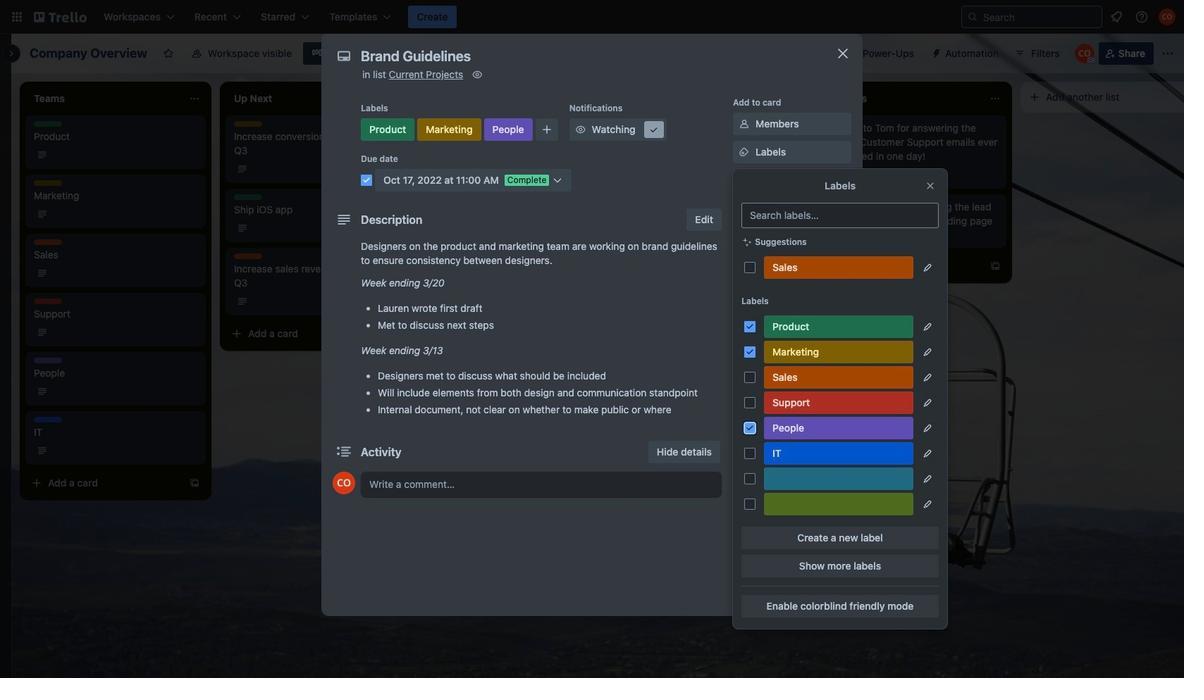 Task type: locate. For each thing, give the bounding box(es) containing it.
2 horizontal spatial create from template… image
[[989, 261, 1001, 272]]

1 horizontal spatial create from template… image
[[789, 300, 801, 312]]

1 vertical spatial color: red, title: "support" element
[[34, 299, 62, 304]]

None checkbox
[[634, 206, 709, 223], [434, 265, 509, 282], [634, 206, 709, 223], [434, 265, 509, 282]]

sm image
[[470, 68, 484, 82], [647, 123, 661, 137], [737, 457, 751, 471], [737, 513, 751, 527]]

color: yellow, title: "marketing" element
[[417, 118, 481, 141], [234, 121, 262, 127], [465, 121, 493, 127], [34, 180, 62, 186], [434, 240, 462, 245], [764, 341, 913, 364]]

color: purple, title: "people" element
[[484, 118, 533, 141], [496, 121, 524, 127], [34, 358, 62, 364], [764, 417, 913, 440]]

color: blue, title: "it" element
[[665, 121, 693, 127], [434, 180, 462, 186], [34, 417, 62, 423], [764, 443, 913, 465]]

create from template… image
[[989, 261, 1001, 272], [789, 300, 801, 312], [389, 328, 400, 340]]

sm image
[[737, 117, 751, 131], [573, 123, 588, 137], [737, 145, 751, 159], [737, 258, 751, 272], [737, 485, 751, 499], [737, 548, 751, 562]]

none search field inside primary element
[[961, 6, 1102, 28]]

None search field
[[961, 6, 1102, 28]]

create from template… image
[[189, 478, 200, 489]]

1 horizontal spatial color: red, title: "support" element
[[634, 240, 662, 245]]

color: green, title: "product" element
[[361, 118, 415, 141], [34, 121, 62, 127], [434, 121, 462, 127], [634, 121, 662, 127], [234, 195, 262, 200], [764, 316, 913, 338]]

2 horizontal spatial color: red, title: "support" element
[[764, 392, 913, 414]]

color: orange, title: "sales" element
[[34, 240, 62, 245], [234, 254, 262, 259], [764, 257, 913, 279], [764, 366, 913, 389]]

1 vertical spatial christina overa (christinaovera) image
[[333, 472, 355, 495]]

2 vertical spatial create from template… image
[[389, 328, 400, 340]]

0 notifications image
[[1108, 8, 1125, 25]]

color: red, title: "support" element
[[634, 240, 662, 245], [34, 299, 62, 304], [764, 392, 913, 414]]

search image
[[967, 11, 978, 23]]

christina overa (christinaovera) image
[[1075, 44, 1094, 63], [333, 472, 355, 495]]

close dialog image
[[834, 45, 851, 62]]

None text field
[[354, 44, 819, 69]]

mark due date as complete image
[[361, 175, 372, 186]]

0 horizontal spatial color: red, title: "support" element
[[34, 299, 62, 304]]

1 horizontal spatial christina overa (christinaovera) image
[[1075, 44, 1094, 63]]

primary element
[[0, 0, 1184, 34]]



Task type: vqa. For each thing, say whether or not it's contained in the screenshot.
Christina Overa (christinaovera) image to the left
yes



Task type: describe. For each thing, give the bounding box(es) containing it.
Board name text field
[[23, 42, 154, 65]]

0 vertical spatial color: red, title: "support" element
[[634, 240, 662, 245]]

christina overa (christinaovera) image
[[1159, 8, 1176, 25]]

2 vertical spatial color: red, title: "support" element
[[764, 392, 913, 414]]

open information menu image
[[1135, 10, 1149, 24]]

Mark due date as complete checkbox
[[361, 175, 372, 186]]

0 vertical spatial christina overa (christinaovera) image
[[1075, 44, 1094, 63]]

color: lime, title: none image
[[764, 493, 913, 516]]

show menu image
[[1161, 47, 1175, 61]]

0 horizontal spatial christina overa (christinaovera) image
[[333, 472, 355, 495]]

customize views image
[[370, 47, 384, 61]]

star or unstar board image
[[163, 48, 174, 59]]

1 vertical spatial create from template… image
[[789, 300, 801, 312]]

Search labels… text field
[[741, 203, 939, 228]]

close popover image
[[925, 180, 936, 192]]

0 horizontal spatial create from template… image
[[389, 328, 400, 340]]

0 vertical spatial create from template… image
[[989, 261, 1001, 272]]

Write a comment text field
[[361, 472, 722, 498]]

color: sky, title: none image
[[764, 468, 913, 491]]

Search field
[[961, 6, 1102, 28]]



